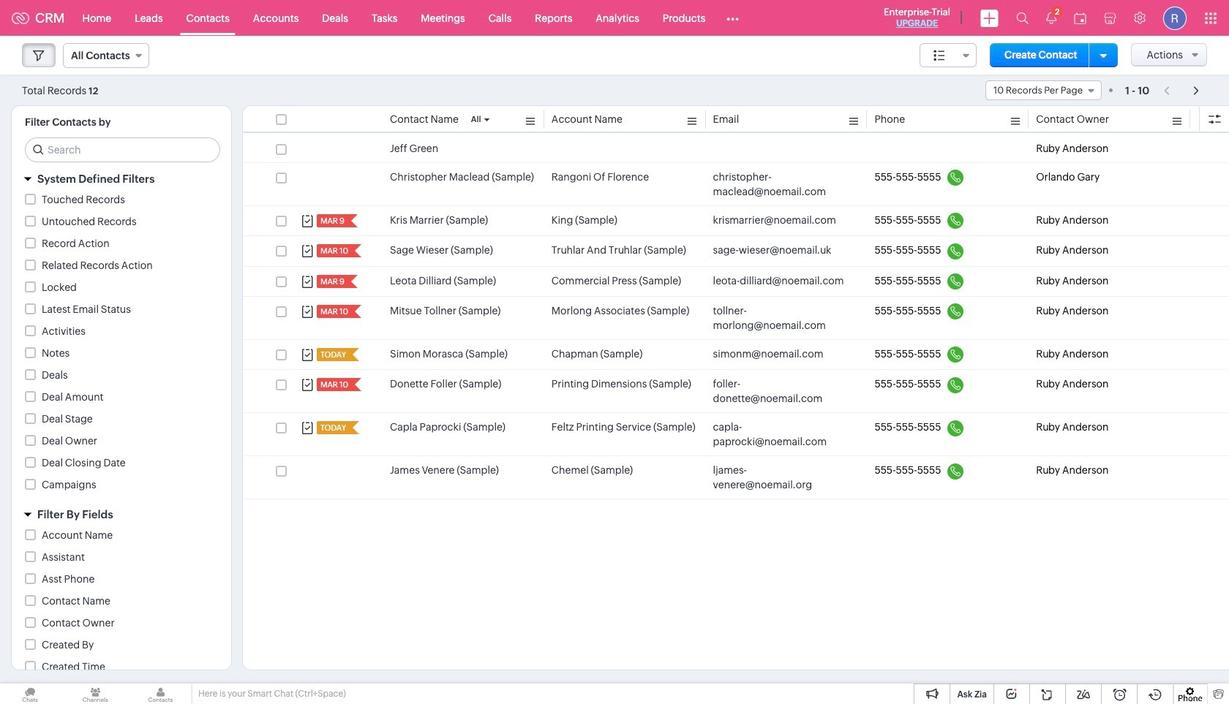 Task type: describe. For each thing, give the bounding box(es) containing it.
Search text field
[[26, 138, 220, 162]]

none field size
[[920, 43, 977, 67]]

create menu element
[[972, 0, 1008, 35]]

search image
[[1016, 12, 1029, 24]]

profile image
[[1163, 6, 1187, 30]]

size image
[[934, 49, 946, 62]]

calendar image
[[1074, 12, 1087, 24]]



Task type: vqa. For each thing, say whether or not it's contained in the screenshot.
Search All Reports text field
no



Task type: locate. For each thing, give the bounding box(es) containing it.
None field
[[63, 43, 149, 68], [920, 43, 977, 67], [986, 80, 1102, 100], [63, 43, 149, 68], [986, 80, 1102, 100]]

Other Modules field
[[717, 6, 749, 30]]

logo image
[[12, 12, 29, 24]]

chats image
[[0, 684, 60, 705]]

create menu image
[[981, 9, 999, 27]]

contacts image
[[131, 684, 191, 705]]

profile element
[[1155, 0, 1196, 35]]

row group
[[243, 135, 1229, 500]]

signals element
[[1038, 0, 1065, 36]]

channels image
[[65, 684, 125, 705]]

search element
[[1008, 0, 1038, 36]]



